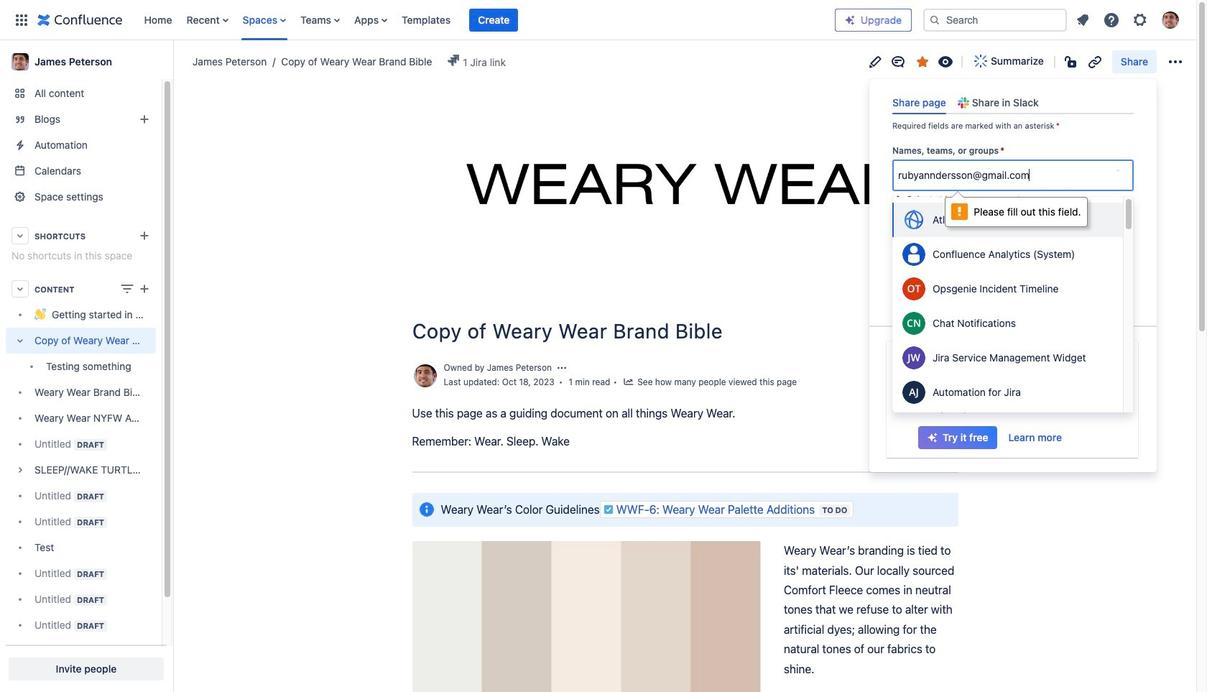 Task type: vqa. For each thing, say whether or not it's contained in the screenshot.
neutrals.png image
yes



Task type: locate. For each thing, give the bounding box(es) containing it.
confluence image
[[37, 11, 123, 28], [37, 11, 123, 28]]

notification icon image
[[1074, 11, 1092, 28]]

list item
[[470, 8, 518, 31]]

None text field
[[898, 168, 1033, 182]]

neutrals.png image
[[412, 541, 761, 692]]

create a blog image
[[136, 111, 153, 128]]

tab list
[[887, 91, 1140, 114]]

add shortcut image
[[136, 227, 153, 244]]

change view image
[[119, 280, 136, 298]]

your profile and preferences image
[[1162, 11, 1179, 28]]

manage page ownership image
[[556, 362, 568, 374]]

Anything they should know? text field
[[893, 231, 1134, 285]]

tree item inside space element
[[6, 328, 156, 379]]

tree inside space element
[[6, 302, 156, 664]]

collapse sidebar image
[[157, 47, 188, 76]]

None search field
[[924, 8, 1067, 31]]

tree item
[[6, 328, 156, 379]]

panel info image
[[418, 501, 435, 518]]

search image
[[929, 14, 941, 26]]

0 horizontal spatial list
[[137, 0, 835, 40]]

list for appswitcher icon
[[137, 0, 835, 40]]

tree
[[6, 302, 156, 664]]

banner
[[0, 0, 1197, 40]]

global element
[[9, 0, 835, 40]]

1 horizontal spatial list
[[1070, 7, 1188, 33]]

group
[[919, 426, 1071, 449]]

list
[[137, 0, 835, 40], [1070, 7, 1188, 33]]



Task type: describe. For each thing, give the bounding box(es) containing it.
edit this page image
[[867, 53, 884, 70]]

more information about james peterson image
[[412, 363, 438, 389]]

list for premium icon
[[1070, 7, 1188, 33]]

no restrictions image
[[1064, 53, 1081, 70]]

premium image
[[844, 14, 856, 26]]

create a page image
[[136, 280, 153, 298]]

copy link image
[[1087, 53, 1104, 70]]

appswitcher icon image
[[13, 11, 30, 28]]

space element
[[0, 40, 172, 692]]

Search field
[[924, 8, 1067, 31]]

error image
[[893, 194, 904, 205]]

more actions image
[[1167, 53, 1184, 70]]

unstar image
[[914, 53, 931, 70]]

stop watching image
[[937, 53, 954, 70]]

list item inside list
[[470, 8, 518, 31]]

help icon image
[[1103, 11, 1120, 28]]

settings icon image
[[1132, 11, 1149, 28]]



